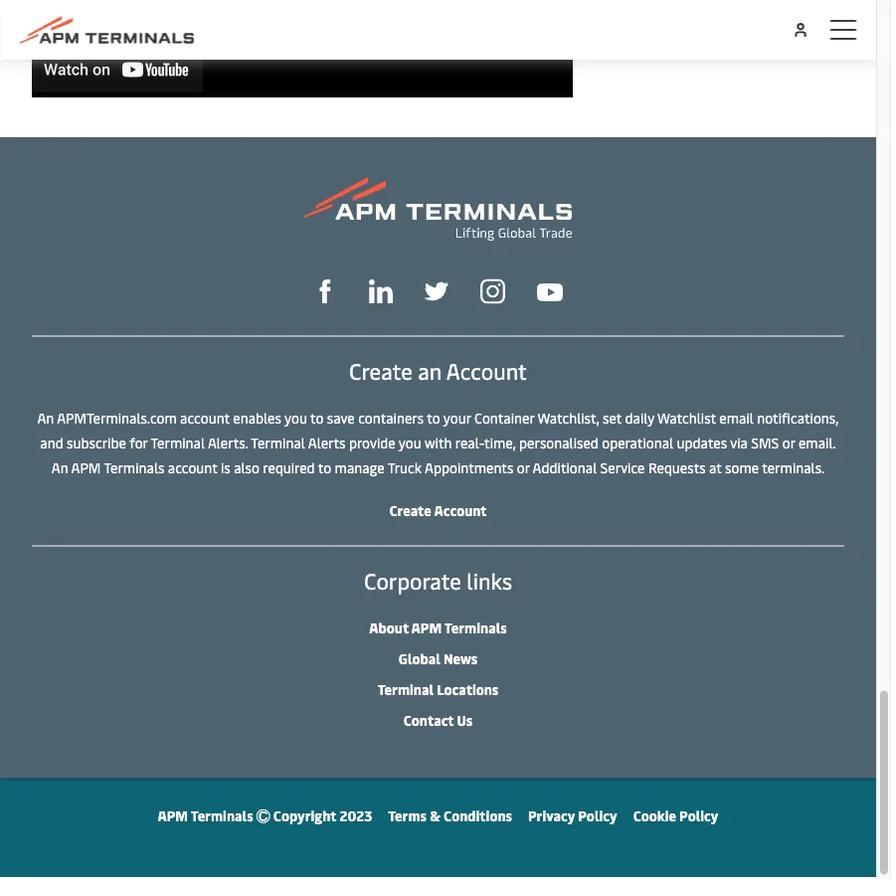 Task type: locate. For each thing, give the bounding box(es) containing it.
terminals left ⓒ
[[191, 807, 253, 826]]

0 horizontal spatial terminals
[[104, 459, 165, 477]]

account down appointments
[[434, 501, 487, 520]]

about apm terminals
[[369, 619, 507, 638]]

1 vertical spatial apm
[[412, 619, 442, 638]]

email.
[[799, 434, 836, 453]]

privacy policy
[[528, 807, 618, 826]]

corporate links
[[364, 566, 512, 595]]

about
[[369, 619, 409, 638]]

terminals inside 'an apmterminals.com account enables you to save containers to your container watchlist, set daily watchlist email notifications, and subscribe for terminal alerts. terminal alerts provide you with real-time, personalised operational updates via sms or email. an apm terminals account is also required to manage truck appointments or additional service requests at some terminals.'
[[104, 459, 165, 477]]

apm left ⓒ
[[158, 807, 188, 826]]

email
[[720, 409, 754, 428]]

or right sms on the right
[[783, 434, 796, 453]]

about apm terminals link
[[369, 619, 507, 638]]

terminal right for
[[151, 434, 205, 453]]

1 vertical spatial you
[[399, 434, 422, 453]]

contact us link
[[404, 711, 473, 730]]

0 vertical spatial terminals
[[104, 459, 165, 477]]

policy right cookie
[[680, 807, 719, 826]]

you up truck
[[399, 434, 422, 453]]

1 vertical spatial terminals
[[445, 619, 507, 638]]

contact
[[404, 711, 454, 730]]

instagram image
[[481, 279, 505, 304]]

cookie
[[633, 807, 677, 826]]

you
[[285, 409, 307, 428], [399, 434, 422, 453]]

create an account
[[349, 356, 527, 385]]

additional
[[533, 459, 597, 477]]

an apmterminals.com account enables you to save containers to your container watchlist, set daily watchlist email notifications, and subscribe for terminal alerts. terminal alerts provide you with real-time, personalised operational updates via sms or email. an apm terminals account is also required to manage truck appointments or additional service requests at some terminals.
[[37, 409, 839, 477]]

terminal down global in the left bottom of the page
[[378, 680, 434, 699]]

2 horizontal spatial terminal
[[378, 680, 434, 699]]

2 horizontal spatial apm
[[412, 619, 442, 638]]

fill 44 link
[[425, 277, 449, 304]]

account up alerts.
[[180, 409, 230, 428]]

or
[[783, 434, 796, 453], [517, 459, 530, 477]]

an
[[37, 409, 54, 428], [52, 459, 68, 477]]

0 vertical spatial or
[[783, 434, 796, 453]]

news
[[444, 650, 478, 668]]

conditions
[[444, 807, 512, 826]]

notifications,
[[757, 409, 839, 428]]

appointments
[[425, 459, 514, 477]]

personalised
[[519, 434, 599, 453]]

2 vertical spatial terminals
[[191, 807, 253, 826]]

terminals down for
[[104, 459, 165, 477]]

create up containers
[[349, 356, 413, 385]]

apm up global in the left bottom of the page
[[412, 619, 442, 638]]

account
[[180, 409, 230, 428], [168, 459, 217, 477]]

1 vertical spatial account
[[168, 459, 217, 477]]

account
[[447, 356, 527, 385], [434, 501, 487, 520]]

required
[[263, 459, 315, 477]]

terminal
[[151, 434, 205, 453], [251, 434, 305, 453], [378, 680, 434, 699]]

terminals up news
[[445, 619, 507, 638]]

0 horizontal spatial or
[[517, 459, 530, 477]]

terms & conditions
[[388, 807, 512, 826]]

an down and
[[52, 459, 68, 477]]

privacy policy link
[[528, 807, 618, 826]]

terms & conditions link
[[388, 807, 512, 826]]

2 vertical spatial apm
[[158, 807, 188, 826]]

terminal locations
[[378, 680, 499, 699]]

0 horizontal spatial you
[[285, 409, 307, 428]]

1 policy from the left
[[578, 807, 618, 826]]

0 horizontal spatial apm
[[71, 459, 101, 477]]

to
[[310, 409, 324, 428], [427, 409, 440, 428], [318, 459, 331, 477]]

terminals.
[[762, 459, 825, 477]]

linkedin image
[[369, 280, 393, 304]]

0 vertical spatial an
[[37, 409, 54, 428]]

apm down the subscribe
[[71, 459, 101, 477]]

real-
[[455, 434, 485, 453]]

via
[[731, 434, 748, 453]]

policy
[[578, 807, 618, 826], [680, 807, 719, 826]]

some
[[725, 459, 759, 477]]

account left is
[[168, 459, 217, 477]]

&
[[430, 807, 441, 826]]

subscribe
[[67, 434, 126, 453]]

policy right privacy
[[578, 807, 618, 826]]

terminal locations link
[[378, 680, 499, 699]]

or left additional at the bottom right of page
[[517, 459, 530, 477]]

manage
[[335, 459, 385, 477]]

alerts.
[[208, 434, 248, 453]]

create for create account
[[389, 501, 432, 520]]

containers
[[358, 409, 424, 428]]

0 vertical spatial create
[[349, 356, 413, 385]]

apm
[[71, 459, 101, 477], [412, 619, 442, 638], [158, 807, 188, 826]]

apmterminals.com
[[57, 409, 177, 428]]

us
[[457, 711, 473, 730]]

1 horizontal spatial policy
[[680, 807, 719, 826]]

an up and
[[37, 409, 54, 428]]

facebook image
[[313, 280, 337, 304]]

1 vertical spatial create
[[389, 501, 432, 520]]

you right enables
[[285, 409, 307, 428]]

create
[[349, 356, 413, 385], [389, 501, 432, 520]]

locations
[[437, 680, 499, 699]]

0 horizontal spatial policy
[[578, 807, 618, 826]]

2 policy from the left
[[680, 807, 719, 826]]

contact us
[[404, 711, 473, 730]]

account up container
[[447, 356, 527, 385]]

terminal up required
[[251, 434, 305, 453]]

create for create an account
[[349, 356, 413, 385]]

policy for cookie policy
[[680, 807, 719, 826]]

create down truck
[[389, 501, 432, 520]]

0 vertical spatial apm
[[71, 459, 101, 477]]

terminals
[[104, 459, 165, 477], [445, 619, 507, 638], [191, 807, 253, 826]]

and
[[40, 434, 63, 453]]

0 vertical spatial account
[[180, 409, 230, 428]]

2 horizontal spatial terminals
[[445, 619, 507, 638]]



Task type: describe. For each thing, give the bounding box(es) containing it.
an
[[418, 356, 442, 385]]

save
[[327, 409, 355, 428]]

global
[[399, 650, 441, 668]]

requests
[[649, 459, 706, 477]]

create account link
[[389, 501, 487, 520]]

2023
[[340, 807, 372, 826]]

alerts
[[308, 434, 346, 453]]

sms
[[751, 434, 779, 453]]

watchlist,
[[538, 409, 600, 428]]

copyright
[[273, 807, 337, 826]]

to left save
[[310, 409, 324, 428]]

linkedin__x28_alt_x29__3_ link
[[369, 277, 393, 304]]

twitter image
[[425, 280, 449, 304]]

updates
[[677, 434, 727, 453]]

corporate
[[364, 566, 462, 595]]

0 vertical spatial account
[[447, 356, 527, 385]]

instagram link
[[481, 277, 505, 304]]

is
[[221, 459, 231, 477]]

enables
[[233, 409, 281, 428]]

1 vertical spatial account
[[434, 501, 487, 520]]

0 vertical spatial you
[[285, 409, 307, 428]]

create account
[[389, 501, 487, 520]]

1 horizontal spatial terminal
[[251, 434, 305, 453]]

ⓒ
[[256, 807, 270, 826]]

links
[[467, 566, 512, 595]]

privacy
[[528, 807, 575, 826]]

for
[[130, 434, 148, 453]]

1 vertical spatial an
[[52, 459, 68, 477]]

set
[[603, 409, 622, 428]]

operational
[[602, 434, 674, 453]]

global news
[[399, 650, 478, 668]]

daily
[[625, 409, 655, 428]]

1 horizontal spatial or
[[783, 434, 796, 453]]

shape link
[[313, 277, 337, 304]]

container
[[475, 409, 535, 428]]

youtube image
[[537, 284, 563, 302]]

time,
[[485, 434, 516, 453]]

global news link
[[399, 650, 478, 668]]

apm terminals ⓒ copyright 2023
[[158, 807, 372, 826]]

policy for privacy policy
[[578, 807, 618, 826]]

0 horizontal spatial terminal
[[151, 434, 205, 453]]

service
[[601, 459, 645, 477]]

terms
[[388, 807, 427, 826]]

to down alerts
[[318, 459, 331, 477]]

your
[[444, 409, 471, 428]]

you tube link
[[537, 278, 563, 303]]

to left the your in the top of the page
[[427, 409, 440, 428]]

cookie policy
[[633, 807, 719, 826]]

1 horizontal spatial terminals
[[191, 807, 253, 826]]

apm inside 'an apmterminals.com account enables you to save containers to your container watchlist, set daily watchlist email notifications, and subscribe for terminal alerts. terminal alerts provide you with real-time, personalised operational updates via sms or email. an apm terminals account is also required to manage truck appointments or additional service requests at some terminals.'
[[71, 459, 101, 477]]

also
[[234, 459, 260, 477]]

1 vertical spatial or
[[517, 459, 530, 477]]

watchlist
[[658, 409, 716, 428]]

with
[[425, 434, 452, 453]]

truck
[[388, 459, 422, 477]]

provide
[[349, 434, 396, 453]]

apmt footer logo image
[[305, 178, 572, 241]]

1 horizontal spatial you
[[399, 434, 422, 453]]

at
[[709, 459, 722, 477]]

1 horizontal spatial apm
[[158, 807, 188, 826]]

cookie policy link
[[633, 807, 719, 826]]



Task type: vqa. For each thing, say whether or not it's contained in the screenshot.
Email: to the bottom
no



